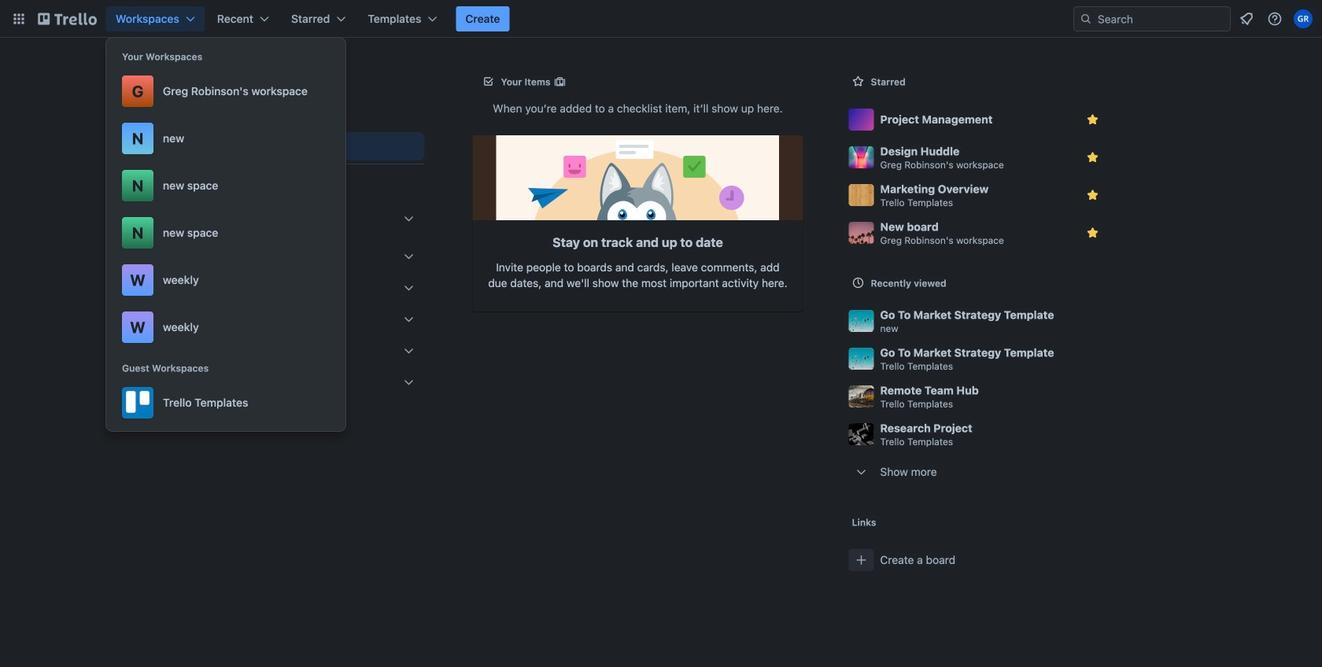 Task type: vqa. For each thing, say whether or not it's contained in the screenshot.
Primary Element
yes



Task type: locate. For each thing, give the bounding box(es) containing it.
click to unstar new board. it will be removed from your starred list. image
[[1085, 225, 1101, 241]]

board image
[[229, 74, 248, 93]]

back to home image
[[38, 6, 97, 31]]

0 notifications image
[[1237, 9, 1256, 28]]



Task type: describe. For each thing, give the bounding box(es) containing it.
Search field
[[1074, 6, 1231, 31]]

greg robinson (gregrobinson96) image
[[1294, 9, 1313, 28]]

search image
[[1080, 13, 1093, 25]]

click to unstar project management. it will be removed from your starred list. image
[[1085, 112, 1101, 128]]

primary element
[[0, 0, 1322, 38]]

click to unstar marketing overview. it will be removed from your starred list. image
[[1085, 187, 1101, 203]]

logo for trello templates workspace image
[[122, 387, 153, 419]]

click to unstar design huddle. it will be removed from your starred list. image
[[1085, 150, 1101, 165]]

open information menu image
[[1267, 11, 1283, 27]]



